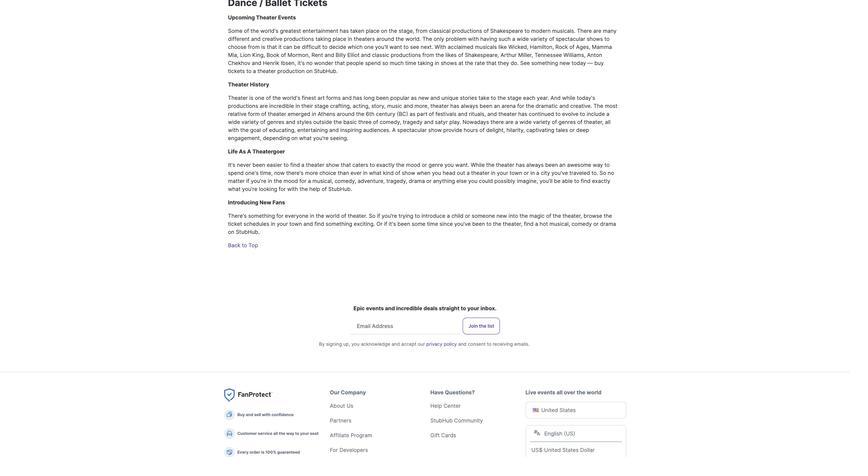 Task type: locate. For each thing, give the bounding box(es) containing it.
all
[[605, 119, 611, 125], [557, 389, 563, 396], [273, 431, 278, 436]]

to left the seat
[[295, 431, 299, 436]]

of up tragedy, on the top of page
[[395, 170, 400, 176]]

stage up "arena"
[[507, 94, 522, 101]]

theater down "arena"
[[498, 111, 517, 117]]

0 horizontal spatial show
[[326, 161, 339, 168]]

0 horizontal spatial theater,
[[503, 220, 522, 227]]

or down browse
[[593, 220, 599, 227]]

no right to. on the top
[[608, 170, 614, 176]]

arena
[[502, 103, 516, 109]]

theater,
[[584, 119, 603, 125], [563, 212, 582, 219], [503, 220, 522, 227]]

1 vertical spatial if
[[377, 212, 380, 219]]

events right 'epic' on the bottom of page
[[366, 305, 384, 312]]

join
[[468, 323, 478, 329]]

of down it
[[281, 52, 286, 58]]

no inside the some of the world's greatest entertainment has taken place on the stage, from classical productions of shakespeare to modern musicals. there are many different and creative productions taking place in theaters around the world. the only problem with having such a wide variety of spectacular shows to choose from is that it can be difficult to decide which one you'll want to see next. with acclaimed musicals like wicked, hamilton, rock of ages, mamma mia, lion king, book of mormon, rent and billy elliot and classic productions from the likes of shakespeare, arthur miller, tennessee williams, anton chekhov and henrik ibsen, it's no wonder that people spend so much time taking in shows at the rate that they do. see something new today — buy tickets to a theater production on stubhub.
[[306, 60, 313, 66]]

our company
[[330, 389, 366, 396]]

always inside theater is one of the world's finest art forms and has long been popular as new and unique stories take to the stage each year. and while today's productions are incredible in their stage crafting, acting, story, music and more, theater has always been an arena for the dramatic and creative. the most relative form of theater emerged in athens around the 6th century (bc) as part of festivals and rituals, and theater has continued to evolve to include a wide variety of genres and styles outside the basic three of comedy, tragedy and satyr play. nowadays there are a wide variety of genres of theater, all with the goal of educating, entertaining and inspiring audiences. a spectacular show provide hours of delight, hilarity, captivating tales or deep engagement, depending on what you're seeing.
[[461, 103, 478, 109]]

be inside the some of the world's greatest entertainment has taken place on the stage, from classical productions of shakespeare to modern musicals. there are many different and creative productions taking place in theaters around the world. the only problem with having such a wide variety of spectacular shows to choose from is that it can be difficult to decide which one you'll want to see next. with acclaimed musicals like wicked, hamilton, rock of ages, mamma mia, lion king, book of mormon, rent and billy elliot and classic productions from the likes of shakespeare, arthur miller, tennessee williams, anton chekhov and henrik ibsen, it's no wonder that people spend so much time taking in shows at the rate that they do. see something new today — buy tickets to a theater production on stubhub.
[[294, 44, 300, 50]]

2 vertical spatial stubhub.
[[236, 229, 260, 235]]

0 vertical spatial a
[[392, 127, 396, 133]]

the right browse
[[604, 212, 612, 219]]

0 horizontal spatial spend
[[228, 170, 244, 176]]

something
[[531, 60, 558, 66], [248, 212, 275, 219], [326, 220, 352, 227]]

0 vertical spatial musical,
[[312, 178, 333, 184]]

rituals,
[[469, 111, 486, 117]]

and down everyone
[[303, 220, 313, 227]]

the down acting,
[[356, 111, 364, 117]]

0 vertical spatial united
[[541, 407, 558, 413]]

town up 'possibly'
[[510, 170, 522, 176]]

from up world. at the left top of page
[[416, 27, 427, 34]]

what inside theater is one of the world's finest art forms and has long been popular as new and unique stories take to the stage each year. and while today's productions are incredible in their stage crafting, acting, story, music and more, theater has always been an arena for the dramatic and creative. the most relative form of theater emerged in athens around the 6th century (bc) as part of festivals and rituals, and theater has continued to evolve to include a wide variety of genres and styles outside the basic three of comedy, tragedy and satyr play. nowadays there are a wide variety of genres of theater, all with the goal of educating, entertaining and inspiring audiences. a spectacular show provide hours of delight, hilarity, captivating tales or deep engagement, depending on what you're seeing.
[[299, 135, 312, 141]]

0 horizontal spatial events
[[366, 305, 384, 312]]

1 horizontal spatial be
[[554, 178, 560, 184]]

0 vertical spatial world's
[[260, 27, 278, 34]]

1 vertical spatial always
[[526, 161, 544, 168]]

time
[[405, 60, 416, 66], [427, 220, 438, 227]]

2 genres from the left
[[558, 119, 576, 125]]

language_20x20 image
[[534, 430, 540, 436]]

you're down entertaining
[[313, 135, 329, 141]]

no
[[306, 60, 313, 66], [608, 170, 614, 176]]

drama inside "there's something for everyone in the world of theater. so if you're trying to introduce a child or someone new into the magic of the theater, browse the ticket schedules in your town and find something exciting. or if it's been some time since you've been to the theater, find a hot musical, comedy or drama on stubhub."
[[600, 220, 616, 227]]

1 horizontal spatial town
[[510, 170, 522, 176]]

2 vertical spatial theater,
[[503, 220, 522, 227]]

with down there's
[[287, 186, 298, 192]]

1 horizontal spatial place
[[366, 27, 379, 34]]

0 horizontal spatial way
[[286, 431, 294, 436]]

2 vertical spatial if
[[384, 220, 387, 227]]

partners
[[330, 417, 351, 424]]

order
[[250, 450, 260, 455]]

2 vertical spatial theater
[[228, 94, 248, 101]]

affiliate
[[330, 432, 349, 439]]

stubhub. inside it's never been easier to find a theater show that caters to exactly the mood or genre you want. while the theater has always been an awesome way to spend one's time, now there's more choice than ever in what kind of show when you head out a theater in your town or in a city you've traveled to. so no matter if you're in the mood for a musical, comedy, adventure, tragedy, drama or anything else you could possibly imagine, you'll be able to find exactly what you're looking for with the help of stubhub.
[[328, 186, 352, 192]]

0 horizontal spatial time
[[405, 60, 416, 66]]

genres down evolve on the right top of page
[[558, 119, 576, 125]]

wide inside the some of the world's greatest entertainment has taken place on the stage, from classical productions of shakespeare to modern musicals. there are many different and creative productions taking place in theaters around the world. the only problem with having such a wide variety of spectacular shows to choose from is that it can be difficult to decide which one you'll want to see next. with acclaimed musicals like wicked, hamilton, rock of ages, mamma mia, lion king, book of mormon, rent and billy elliot and classic productions from the likes of shakespeare, arthur miller, tennessee williams, anton chekhov and henrik ibsen, it's no wonder that people spend so much time taking in shows at the rate that they do. see something new today — buy tickets to a theater production on stubhub.
[[517, 36, 529, 42]]

taking down next.
[[418, 60, 433, 66]]

like
[[498, 44, 507, 50]]

spectacular down tragedy
[[397, 127, 427, 133]]

customer
[[237, 431, 257, 436]]

town inside "there's something for everyone in the world of theater. so if you're trying to introduce a child or someone new into the magic of the theater, browse the ticket schedules in your town and find something exciting. or if it's been some time since you've been to the theater, find a hot musical, comedy or drama on stubhub."
[[289, 220, 302, 227]]

us
[[347, 402, 353, 409]]

chekhov
[[228, 60, 250, 66]]

0 horizontal spatial if
[[246, 178, 249, 184]]

you'll inside it's never been easier to find a theater show that caters to exactly the mood or genre you want. while the theater has always been an awesome way to spend one's time, now there's more choice than ever in what kind of show when you head out a theater in your town or in a city you've traveled to. so no matter if you're in the mood for a musical, comedy, adventure, tragedy, drama or anything else you could possibly imagine, you'll be able to find exactly what you're looking for with the help of stubhub.
[[540, 178, 552, 184]]

2 horizontal spatial theater,
[[584, 119, 603, 125]]

delight,
[[486, 127, 505, 133]]

1 horizontal spatial taking
[[418, 60, 433, 66]]

it
[[278, 44, 282, 50]]

theater is one of the world's finest art forms and has long been popular as new and unique stories take to the stage each year. and while today's productions are incredible in their stage crafting, acting, story, music and more, theater has always been an arena for the dramatic and creative. the most relative form of theater emerged in athens around the 6th century (bc) as part of festivals and rituals, and theater has continued to evolve to include a wide variety of genres and styles outside the basic three of comedy, tragedy and satyr play. nowadays there are a wide variety of genres of theater, all with the goal of educating, entertaining and inspiring audiences. a spectacular show provide hours of delight, hilarity, captivating tales or deep engagement, depending on what you're seeing.
[[228, 94, 617, 141]]

new inside theater is one of the world's finest art forms and has long been popular as new and unique stories take to the stage each year. and while today's productions are incredible in their stage crafting, acting, story, music and more, theater has always been an arena for the dramatic and creative. the most relative form of theater emerged in athens around the 6th century (bc) as part of festivals and rituals, and theater has continued to evolve to include a wide variety of genres and styles outside the basic three of comedy, tragedy and satyr play. nowadays there are a wide variety of genres of theater, all with the goal of educating, entertaining and inspiring audiences. a spectacular show provide hours of delight, hilarity, captivating tales or deep engagement, depending on what you're seeing.
[[418, 94, 429, 101]]

production
[[277, 68, 305, 74]]

0 horizontal spatial you'll
[[375, 44, 388, 50]]

1 vertical spatial you've
[[454, 220, 471, 227]]

genre
[[429, 161, 443, 168]]

the up include
[[594, 103, 603, 109]]

0 horizontal spatial new
[[418, 94, 429, 101]]

1 vertical spatial all
[[557, 389, 563, 396]]

drama
[[409, 178, 425, 184], [600, 220, 616, 227]]

your left inbox.
[[467, 305, 479, 312]]

0 horizontal spatial incredible
[[269, 103, 294, 109]]

0 horizontal spatial world's
[[260, 27, 278, 34]]

1 vertical spatial something
[[248, 212, 275, 219]]

the right service
[[279, 431, 285, 436]]

on down "educating,"
[[291, 135, 298, 141]]

in down their
[[312, 111, 316, 117]]

been up story,
[[376, 94, 389, 101]]

1 vertical spatial an
[[559, 161, 566, 168]]

it's right or
[[389, 220, 396, 227]]

mood down there's
[[284, 178, 298, 184]]

1 vertical spatial it's
[[389, 220, 396, 227]]

many
[[603, 27, 617, 34]]

your inside "there's something for everyone in the world of theater. so if you're trying to introduce a child or someone new into the magic of the theater, browse the ticket schedules in your town and find something exciting. or if it's been some time since you've been to the theater, find a hot musical, comedy or drama on stubhub."
[[277, 220, 288, 227]]

theater inside the some of the world's greatest entertainment has taken place on the stage, from classical productions of shakespeare to modern musicals. there are many different and creative productions taking place in theaters around the world. the only problem with having such a wide variety of spectacular shows to choose from is that it can be difficult to decide which one you'll want to see next. with acclaimed musicals like wicked, hamilton, rock of ages, mamma mia, lion king, book of mormon, rent and billy elliot and classic productions from the likes of shakespeare, arthur miller, tennessee williams, anton chekhov and henrik ibsen, it's no wonder that people spend so much time taking in shows at the rate that they do. see something new today — buy tickets to a theater production on stubhub.
[[257, 68, 276, 74]]

around inside theater is one of the world's finest art forms and has long been popular as new and unique stories take to the stage each year. and while today's productions are incredible in their stage crafting, acting, story, music and more, theater has always been an arena for the dramatic and creative. the most relative form of theater emerged in athens around the 6th century (bc) as part of festivals and rituals, and theater has continued to evolve to include a wide variety of genres and styles outside the basic three of comedy, tragedy and satyr play. nowadays there are a wide variety of genres of theater, all with the goal of educating, entertaining and inspiring audiences. a spectacular show provide hours of delight, hilarity, captivating tales or deep engagement, depending on what you're seeing.
[[337, 111, 355, 117]]

1 horizontal spatial world's
[[282, 94, 300, 101]]

list
[[488, 323, 494, 329]]

1 vertical spatial a
[[247, 148, 251, 155]]

0 vertical spatial if
[[246, 178, 249, 184]]

with inside theater is one of the world's finest art forms and has long been popular as new and unique stories take to the stage each year. and while today's productions are incredible in their stage crafting, acting, story, music and more, theater has always been an arena for the dramatic and creative. the most relative form of theater emerged in athens around the 6th century (bc) as part of festivals and rituals, and theater has continued to evolve to include a wide variety of genres and styles outside the basic three of comedy, tragedy and satyr play. nowadays there are a wide variety of genres of theater, all with the goal of educating, entertaining and inspiring audiences. a spectacular show provide hours of delight, hilarity, captivating tales or deep engagement, depending on what you're seeing.
[[228, 127, 239, 133]]

place up decide
[[333, 36, 346, 42]]

0 horizontal spatial shows
[[441, 60, 457, 66]]

spend up matter
[[228, 170, 244, 176]]

1 horizontal spatial no
[[608, 170, 614, 176]]

1 vertical spatial united
[[544, 447, 561, 453]]

new left into
[[496, 212, 507, 219]]

1 horizontal spatial you've
[[552, 170, 568, 176]]

1 vertical spatial drama
[[600, 220, 616, 227]]

theater up relative
[[228, 94, 248, 101]]

2 horizontal spatial are
[[593, 27, 601, 34]]

theater inside theater is one of the world's finest art forms and has long been popular as new and unique stories take to the stage each year. and while today's productions are incredible in their stage crafting, acting, story, music and more, theater has always been an arena for the dramatic and creative. the most relative form of theater emerged in athens around the 6th century (bc) as part of festivals and rituals, and theater has continued to evolve to include a wide variety of genres and styles outside the basic three of comedy, tragedy and satyr play. nowadays there are a wide variety of genres of theater, all with the goal of educating, entertaining and inspiring audiences. a spectacular show provide hours of delight, hilarity, captivating tales or deep engagement, depending on what you're seeing.
[[228, 94, 248, 101]]

depending
[[263, 135, 290, 141]]

1 vertical spatial world's
[[282, 94, 300, 101]]

0 horizontal spatial all
[[273, 431, 278, 436]]

new
[[559, 60, 570, 66], [418, 94, 429, 101], [496, 212, 507, 219]]

0 horizontal spatial taking
[[316, 36, 331, 42]]

1 horizontal spatial always
[[526, 161, 544, 168]]

likes
[[445, 52, 457, 58]]

always down stories
[[461, 103, 478, 109]]

1 horizontal spatial genres
[[558, 119, 576, 125]]

you've inside "there's something for everyone in the world of theater. so if you're trying to introduce a child or someone new into the magic of the theater, browse the ticket schedules in your town and find something exciting. or if it's been some time since you've been to the theater, find a hot musical, comedy or drama on stubhub."
[[454, 220, 471, 227]]

spend inside it's never been easier to find a theater show that caters to exactly the mood or genre you want. while the theater has always been an awesome way to spend one's time, now there's more choice than ever in what kind of show when you head out a theater in your town or in a city you've traveled to. so no matter if you're in the mood for a musical, comedy, adventure, tragedy, drama or anything else you could possibly imagine, you'll be able to find exactly what you're looking for with the help of stubhub.
[[228, 170, 244, 176]]

1 vertical spatial one
[[255, 94, 264, 101]]

1 vertical spatial so
[[369, 212, 375, 219]]

be up "mormon,"
[[294, 44, 300, 50]]

time inside "there's something for everyone in the world of theater. so if you're trying to introduce a child or someone new into the magic of the theater, browse the ticket schedules in your town and find something exciting. or if it's been some time since you've been to the theater, find a hot musical, comedy or drama on stubhub."
[[427, 220, 438, 227]]

back to top button
[[228, 241, 258, 249]]

0 horizontal spatial comedy,
[[335, 178, 356, 184]]

0 vertical spatial an
[[494, 103, 500, 109]]

year.
[[537, 94, 549, 101]]

modern
[[531, 27, 551, 34]]

join the list
[[468, 323, 494, 329]]

0 horizontal spatial town
[[289, 220, 302, 227]]

tragedy,
[[386, 178, 407, 184]]

been up city
[[545, 161, 558, 168]]

1 vertical spatial the
[[594, 103, 603, 109]]

1 vertical spatial spend
[[228, 170, 244, 176]]

productions down the see
[[391, 52, 421, 58]]

2 vertical spatial is
[[261, 450, 264, 455]]

or inside theater is one of the world's finest art forms and has long been popular as new and unique stories take to the stage each year. and while today's productions are incredible in their stage crafting, acting, story, music and more, theater has always been an arena for the dramatic and creative. the most relative form of theater emerged in athens around the 6th century (bc) as part of festivals and rituals, and theater has continued to evolve to include a wide variety of genres and styles outside the basic three of comedy, tragedy and satyr play. nowadays there are a wide variety of genres of theater, all with the goal of educating, entertaining and inspiring audiences. a spectacular show provide hours of delight, hilarity, captivating tales or deep engagement, depending on what you're seeing.
[[570, 127, 575, 133]]

musicals
[[475, 44, 497, 50]]

theater up 'possibly'
[[496, 161, 514, 168]]

show up choice
[[326, 161, 339, 168]]

and up email address email field
[[385, 305, 395, 312]]

such
[[499, 36, 511, 42]]

in up imagine, at the right of page
[[530, 170, 535, 176]]

to left evolve on the right top of page
[[555, 111, 561, 117]]

guaranteed
[[277, 450, 300, 455]]

—
[[587, 60, 593, 66]]

been down trying
[[397, 220, 410, 227]]

miller,
[[518, 52, 533, 58]]

greatest
[[280, 27, 301, 34]]

more
[[305, 170, 318, 176]]

williams,
[[563, 52, 586, 58]]

musical, right hot
[[549, 220, 570, 227]]

0 vertical spatial as
[[411, 94, 417, 101]]

to right take
[[491, 94, 496, 101]]

a down the most
[[606, 111, 609, 117]]

0 vertical spatial states
[[560, 407, 576, 413]]

are up form
[[260, 103, 268, 109]]

1 horizontal spatial all
[[557, 389, 563, 396]]

join the list button
[[463, 318, 500, 334]]

is inside theater is one of the world's finest art forms and has long been popular as new and unique stories take to the stage each year. and while today's productions are incredible in their stage crafting, acting, story, music and more, theater has always been an arena for the dramatic and creative. the most relative form of theater emerged in athens around the 6th century (bc) as part of festivals and rituals, and theater has continued to evolve to include a wide variety of genres and styles outside the basic three of comedy, tragedy and satyr play. nowadays there are a wide variety of genres of theater, all with the goal of educating, entertaining and inspiring audiences. a spectacular show provide hours of delight, hilarity, captivating tales or deep engagement, depending on what you're seeing.
[[249, 94, 253, 101]]

about us
[[330, 402, 353, 409]]

live
[[526, 389, 536, 396]]

of down history
[[266, 94, 271, 101]]

shakespeare
[[490, 27, 523, 34]]

community
[[454, 417, 483, 424]]

on down rent
[[306, 68, 313, 74]]

if right or
[[384, 220, 387, 227]]

0 vertical spatial one
[[364, 44, 374, 50]]

1 horizontal spatial if
[[377, 212, 380, 219]]

from down next.
[[422, 52, 434, 58]]

world's inside theater is one of the world's finest art forms and has long been popular as new and unique stories take to the stage each year. and while today's productions are incredible in their stage crafting, acting, story, music and more, theater has always been an arena for the dramatic and creative. the most relative form of theater emerged in athens around the 6th century (bc) as part of festivals and rituals, and theater has continued to evolve to include a wide variety of genres and styles outside the basic three of comedy, tragedy and satyr play. nowadays there are a wide variety of genres of theater, all with the goal of educating, entertaining and inspiring audiences. a spectacular show provide hours of delight, hilarity, captivating tales or deep engagement, depending on what you're seeing.
[[282, 94, 300, 101]]

1 horizontal spatial you'll
[[540, 178, 552, 184]]

that down creative
[[267, 44, 277, 50]]

0 horizontal spatial around
[[337, 111, 355, 117]]

world right over
[[587, 389, 601, 396]]

around up want
[[376, 36, 394, 42]]

stage
[[507, 94, 522, 101], [314, 103, 329, 109]]

show inside theater is one of the world's finest art forms and has long been popular as new and unique stories take to the stage each year. and while today's productions are incredible in their stage crafting, acting, story, music and more, theater has always been an arena for the dramatic and creative. the most relative form of theater emerged in athens around the 6th century (bc) as part of festivals and rituals, and theater has continued to evolve to include a wide variety of genres and styles outside the basic three of comedy, tragedy and satyr play. nowadays there are a wide variety of genres of theater, all with the goal of educating, entertaining and inspiring audiences. a spectacular show provide hours of delight, hilarity, captivating tales or deep engagement, depending on what you're seeing.
[[428, 127, 442, 133]]

about us link
[[330, 402, 353, 409]]

next.
[[421, 44, 433, 50]]

that
[[267, 44, 277, 50], [335, 60, 345, 66], [486, 60, 496, 66], [341, 161, 351, 168]]

0 vertical spatial place
[[366, 27, 379, 34]]

signing
[[326, 341, 342, 347]]

our
[[330, 389, 340, 396]]

something down theater.
[[326, 220, 352, 227]]

introducing new fans
[[228, 199, 285, 206]]

epic events and incredible deals straight to your inbox.
[[354, 305, 497, 312]]

0 vertical spatial are
[[593, 27, 601, 34]]

1 vertical spatial stubhub.
[[328, 186, 352, 192]]

if
[[246, 178, 249, 184], [377, 212, 380, 219], [384, 220, 387, 227]]

(us)
[[564, 430, 575, 437]]

for down fans
[[276, 212, 283, 219]]

0 vertical spatial you've
[[552, 170, 568, 176]]

since
[[439, 220, 453, 227]]

henrik
[[263, 60, 279, 66]]

0 vertical spatial no
[[306, 60, 313, 66]]

incredible
[[269, 103, 294, 109], [396, 305, 422, 312]]

0 vertical spatial the
[[422, 36, 432, 42]]

0 vertical spatial events
[[366, 305, 384, 312]]

something down tennessee
[[531, 60, 558, 66]]

to left top
[[242, 242, 247, 249]]

has left taken
[[340, 27, 349, 34]]

a up hilarity,
[[515, 119, 518, 125]]

1 horizontal spatial spectacular
[[556, 36, 585, 42]]

0 vertical spatial all
[[605, 119, 611, 125]]

no inside it's never been easier to find a theater show that caters to exactly the mood or genre you want. while the theater has always been an awesome way to spend one's time, now there's more choice than ever in what kind of show when you head out a theater in your town or in a city you've traveled to. so no matter if you're in the mood for a musical, comedy, adventure, tragedy, drama or anything else you could possibly imagine, you'll be able to find exactly what you're looking for with the help of stubhub.
[[608, 170, 614, 176]]

0 horizontal spatial you've
[[454, 220, 471, 227]]

gift
[[430, 432, 440, 439]]

are left many
[[593, 27, 601, 34]]

1 horizontal spatial one
[[364, 44, 374, 50]]

around inside the some of the world's greatest entertainment has taken place on the stage, from classical productions of shakespeare to modern musicals. there are many different and creative productions taking place in theaters around the world. the only problem with having such a wide variety of spectacular shows to choose from is that it can be difficult to decide which one you'll want to see next. with acclaimed musicals like wicked, hamilton, rock of ages, mamma mia, lion king, book of mormon, rent and billy elliot and classic productions from the likes of shakespeare, arthur miller, tennessee williams, anton chekhov and henrik ibsen, it's no wonder that people spend so much time taking in shows at the rate that they do. see something new today — buy tickets to a theater production on stubhub.
[[376, 36, 394, 42]]

1 horizontal spatial so
[[600, 170, 606, 176]]

every
[[237, 450, 249, 455]]

around
[[376, 36, 394, 42], [337, 111, 355, 117]]

spectacular inside theater is one of the world's finest art forms and has long been popular as new and unique stories take to the stage each year. and while today's productions are incredible in their stage crafting, acting, story, music and more, theater has always been an arena for the dramatic and creative. the most relative form of theater emerged in athens around the 6th century (bc) as part of festivals and rituals, and theater has continued to evolve to include a wide variety of genres and styles outside the basic three of comedy, tragedy and satyr play. nowadays there are a wide variety of genres of theater, all with the goal of educating, entertaining and inspiring audiences. a spectacular show provide hours of delight, hilarity, captivating tales or deep engagement, depending on what you're seeing.
[[397, 127, 427, 133]]

theater, up the comedy
[[563, 212, 582, 219]]

king,
[[252, 52, 265, 58]]

0 horizontal spatial an
[[494, 103, 500, 109]]

1 horizontal spatial mood
[[406, 161, 420, 168]]

wonder
[[314, 60, 333, 66]]

to right 'straight' in the bottom of the page
[[461, 305, 466, 312]]

0 vertical spatial around
[[376, 36, 394, 42]]

there's
[[228, 212, 247, 219]]

way inside it's never been easier to find a theater show that caters to exactly the mood or genre you want. while the theater has always been an awesome way to spend one's time, now there's more choice than ever in what kind of show when you head out a theater in your town or in a city you've traveled to. so no matter if you're in the mood for a musical, comedy, adventure, tragedy, drama or anything else you could possibly imagine, you'll be able to find exactly what you're looking for with the help of stubhub.
[[593, 161, 603, 168]]

0 horizontal spatial so
[[369, 212, 375, 219]]

0 horizontal spatial drama
[[409, 178, 425, 184]]

with right sell
[[262, 412, 271, 417]]

0 horizontal spatial musical,
[[312, 178, 333, 184]]

everyone
[[285, 212, 308, 219]]

the up the 'engagement,'
[[240, 127, 249, 133]]

1 vertical spatial exactly
[[592, 178, 610, 184]]

the inside the some of the world's greatest entertainment has taken place on the stage, from classical productions of shakespeare to modern musicals. there are many different and creative productions taking place in theaters around the world. the only problem with having such a wide variety of spectacular shows to choose from is that it can be difficult to decide which one you'll want to see next. with acclaimed musicals like wicked, hamilton, rock of ages, mamma mia, lion king, book of mormon, rent and billy elliot and classic productions from the likes of shakespeare, arthur miller, tennessee williams, anton chekhov and henrik ibsen, it's no wonder that people spend so much time taking in shows at the rate that they do. see something new today — buy tickets to a theater production on stubhub.
[[422, 36, 432, 42]]

today
[[572, 60, 586, 66]]

with inside the some of the world's greatest entertainment has taken place on the stage, from classical productions of shakespeare to modern musicals. there are many different and creative productions taking place in theaters around the world. the only problem with having such a wide variety of spectacular shows to choose from is that it can be difficult to decide which one you'll want to see next. with acclaimed musicals like wicked, hamilton, rock of ages, mamma mia, lion king, book of mormon, rent and billy elliot and classic productions from the likes of shakespeare, arthur miller, tennessee williams, anton chekhov and henrik ibsen, it's no wonder that people spend so much time taking in shows at the rate that they do. see something new today — buy tickets to a theater production on stubhub.
[[468, 36, 479, 42]]

place
[[366, 27, 379, 34], [333, 36, 346, 42]]

theater down tickets
[[228, 81, 249, 88]]

0 vertical spatial mood
[[406, 161, 420, 168]]

1 horizontal spatial what
[[299, 135, 312, 141]]

mood
[[406, 161, 420, 168], [284, 178, 298, 184]]

in up the which
[[348, 36, 352, 42]]

head
[[443, 170, 455, 176]]

audiences.
[[363, 127, 391, 133]]

something up schedules on the left top of page
[[248, 212, 275, 219]]

musical, down choice
[[312, 178, 333, 184]]

1 horizontal spatial drama
[[600, 220, 616, 227]]

on down ticket
[[228, 229, 234, 235]]

the right magic
[[553, 212, 561, 219]]

there
[[577, 27, 592, 34]]

one inside the some of the world's greatest entertainment has taken place on the stage, from classical productions of shakespeare to modern musicals. there are many different and creative productions taking place in theaters around the world. the only problem with having such a wide variety of spectacular shows to choose from is that it can be difficult to decide which one you'll want to see next. with acclaimed musicals like wicked, hamilton, rock of ages, mamma mia, lion king, book of mormon, rent and billy elliot and classic productions from the likes of shakespeare, arthur miller, tennessee williams, anton chekhov and henrik ibsen, it's no wonder that people spend so much time taking in shows at the rate that they do. see something new today — buy tickets to a theater production on stubhub.
[[364, 44, 374, 50]]

elliot
[[347, 52, 360, 58]]

one inside theater is one of the world's finest art forms and has long been popular as new and unique stories take to the stage each year. and while today's productions are incredible in their stage crafting, acting, story, music and more, theater has always been an arena for the dramatic and creative. the most relative form of theater emerged in athens around the 6th century (bc) as part of festivals and rituals, and theater has continued to evolve to include a wide variety of genres and styles outside the basic three of comedy, tragedy and satyr play. nowadays there are a wide variety of genres of theater, all with the goal of educating, entertaining and inspiring audiences. a spectacular show provide hours of delight, hilarity, captivating tales or deep engagement, depending on what you're seeing.
[[255, 94, 264, 101]]

incredible up emerged
[[269, 103, 294, 109]]

1 vertical spatial around
[[337, 111, 355, 117]]

be inside it's never been easier to find a theater show that caters to exactly the mood or genre you want. while the theater has always been an awesome way to spend one's time, now there's more choice than ever in what kind of show when you head out a theater in your town or in a city you've traveled to. so no matter if you're in the mood for a musical, comedy, adventure, tragedy, drama or anything else you could possibly imagine, you'll be able to find exactly what you're looking for with the help of stubhub.
[[554, 178, 560, 184]]

0 horizontal spatial world
[[326, 212, 340, 219]]

always up city
[[526, 161, 544, 168]]

are up hilarity,
[[505, 119, 513, 125]]

2 horizontal spatial new
[[559, 60, 570, 66]]

or right "child"
[[465, 212, 470, 219]]

show
[[428, 127, 442, 133], [326, 161, 339, 168], [402, 170, 415, 176]]

a
[[392, 127, 396, 133], [247, 148, 251, 155]]

1 vertical spatial theater
[[228, 81, 249, 88]]

1 horizontal spatial time
[[427, 220, 438, 227]]

so inside "there's something for everyone in the world of theater. so if you're trying to introduce a child or someone new into the magic of the theater, browse the ticket schedules in your town and find something exciting. or if it's been some time since you've been to the theater, find a hot musical, comedy or drama on stubhub."
[[369, 212, 375, 219]]

anything
[[433, 178, 455, 184]]

epic
[[354, 305, 365, 312]]

to inside button
[[242, 242, 247, 249]]

are inside the some of the world's greatest entertainment has taken place on the stage, from classical productions of shakespeare to modern musicals. there are many different and creative productions taking place in theaters around the world. the only problem with having such a wide variety of spectacular shows to choose from is that it can be difficult to decide which one you'll want to see next. with acclaimed musicals like wicked, hamilton, rock of ages, mamma mia, lion king, book of mormon, rent and billy elliot and classic productions from the likes of shakespeare, arthur miller, tennessee williams, anton chekhov and henrik ibsen, it's no wonder that people spend so much time taking in shows at the rate that they do. see something new today — buy tickets to a theater production on stubhub.
[[593, 27, 601, 34]]

0 horizontal spatial genres
[[267, 119, 284, 125]]

1 horizontal spatial stage
[[507, 94, 522, 101]]

your down everyone
[[277, 220, 288, 227]]

on left stage,
[[381, 27, 387, 34]]

schedules
[[244, 220, 269, 227]]

a up since
[[447, 212, 450, 219]]

states down over
[[560, 407, 576, 413]]

spend down the classic
[[365, 60, 381, 66]]

drama inside it's never been easier to find a theater show that caters to exactly the mood or genre you want. while the theater has always been an awesome way to spend one's time, now there's more choice than ever in what kind of show when you head out a theater in your town or in a city you've traveled to. so no matter if you're in the mood for a musical, comedy, adventure, tragedy, drama or anything else you could possibly imagine, you'll be able to find exactly what you're looking for with the help of stubhub.
[[409, 178, 425, 184]]

town down everyone
[[289, 220, 302, 227]]

1 horizontal spatial it's
[[389, 220, 396, 227]]

theatergoer
[[252, 148, 285, 155]]

acknowledge
[[361, 341, 390, 347]]

all right service
[[273, 431, 278, 436]]

mormon,
[[288, 52, 310, 58]]

it's down "mormon,"
[[298, 60, 305, 66]]

0 vertical spatial you'll
[[375, 44, 388, 50]]

athens
[[318, 111, 335, 117]]

goal
[[250, 127, 261, 133]]

has inside it's never been easier to find a theater show that caters to exactly the mood or genre you want. while the theater has always been an awesome way to spend one's time, now there's more choice than ever in what kind of show when you head out a theater in your town or in a city you've traveled to. so no matter if you're in the mood for a musical, comedy, adventure, tragedy, drama or anything else you could possibly imagine, you'll be able to find exactly what you're looking for with the help of stubhub.
[[516, 161, 525, 168]]

classical
[[429, 27, 450, 34]]



Task type: describe. For each thing, give the bounding box(es) containing it.
wide down relative
[[228, 119, 240, 125]]

0 horizontal spatial are
[[260, 103, 268, 109]]

to up rent
[[322, 44, 327, 50]]

of up hot
[[546, 212, 551, 219]]

spectacular inside the some of the world's greatest entertainment has taken place on the stage, from classical productions of shakespeare to modern musicals. there are many different and creative productions taking place in theaters around the world. the only problem with having such a wide variety of spectacular shows to choose from is that it can be difficult to decide which one you'll want to see next. with acclaimed musicals like wicked, hamilton, rock of ages, mamma mia, lion king, book of mormon, rent and billy elliot and classic productions from the likes of shakespeare, arthur miller, tennessee williams, anton chekhov and henrik ibsen, it's no wonder that people spend so much time taking in shows at the rate that they do. see something new today — buy tickets to a theater production on stubhub.
[[556, 36, 585, 42]]

or up when
[[422, 161, 427, 168]]

the down someone
[[493, 220, 501, 227]]

help center
[[430, 402, 461, 409]]

the right into
[[520, 212, 528, 219]]

1 vertical spatial states
[[562, 447, 579, 453]]

town inside it's never been easier to find a theater show that caters to exactly the mood or genre you want. while the theater has always been an awesome way to spend one's time, now there's more choice than ever in what kind of show when you head out a theater in your town or in a city you've traveled to. so no matter if you're in the mood for a musical, comedy, adventure, tragedy, drama or anything else you could possibly imagine, you'll be able to find exactly what you're looking for with the help of stubhub.
[[510, 170, 522, 176]]

than
[[338, 170, 349, 176]]

and up king,
[[251, 36, 261, 42]]

the right at
[[465, 60, 473, 66]]

2 vertical spatial show
[[402, 170, 415, 176]]

and up crafting,
[[342, 94, 352, 101]]

productions inside theater is one of the world's finest art forms and has long been popular as new and unique stories take to the stage each year. and while today's productions are incredible in their stage crafting, acting, story, music and more, theater has always been an arena for the dramatic and creative. the most relative form of theater emerged in athens around the 6th century (bc) as part of festivals and rituals, and theater has continued to evolve to include a wide variety of genres and styles outside the basic three of comedy, tragedy and satyr play. nowadays there are a wide variety of genres of theater, all with the goal of educating, entertaining and inspiring audiences. a spectacular show provide hours of delight, hilarity, captivating tales or deep engagement, depending on what you're seeing.
[[228, 103, 258, 109]]

you're inside "there's something for everyone in the world of theater. so if you're trying to introduce a child or someone new into the magic of the theater, browse the ticket schedules in your town and find something exciting. or if it's been some time since you've been to the theater, find a hot musical, comedy or drama on stubhub."
[[382, 212, 397, 219]]

time inside the some of the world's greatest entertainment has taken place on the stage, from classical productions of shakespeare to modern musicals. there are many different and creative productions taking place in theaters around the world. the only problem with having such a wide variety of spectacular shows to choose from is that it can be difficult to decide which one you'll want to see next. with acclaimed musicals like wicked, hamilton, rock of ages, mamma mia, lion king, book of mormon, rent and billy elliot and classic productions from the likes of shakespeare, arthur miller, tennessee williams, anton chekhov and henrik ibsen, it's no wonder that people spend so much time taking in shows at the rate that they do. see something new today — buy tickets to a theater production on stubhub.
[[405, 60, 416, 66]]

exciting.
[[354, 220, 375, 227]]

developers
[[339, 447, 368, 453]]

help
[[430, 402, 442, 409]]

you right "up," on the left bottom of the page
[[351, 341, 360, 347]]

0 vertical spatial taking
[[316, 36, 331, 42]]

in up looking at the left top
[[268, 178, 272, 184]]

an inside theater is one of the world's finest art forms and has long been popular as new and unique stories take to the stage each year. and while today's productions are incredible in their stage crafting, acting, story, music and more, theater has always been an arena for the dramatic and creative. the most relative form of theater emerged in athens around the 6th century (bc) as part of festivals and rituals, and theater has continued to evolve to include a wide variety of genres and styles outside the basic three of comedy, tragedy and satyr play. nowadays there are a wide variety of genres of theater, all with the goal of educating, entertaining and inspiring audiences. a spectacular show provide hours of delight, hilarity, captivating tales or deep engagement, depending on what you're seeing.
[[494, 103, 500, 109]]

or down when
[[426, 178, 432, 184]]

some of the world's greatest entertainment has taken place on the stage, from classical productions of shakespeare to modern musicals. there are many different and creative productions taking place in theaters around the world. the only problem with having such a wide variety of spectacular shows to choose from is that it can be difficult to decide which one you'll want to see next. with acclaimed musicals like wicked, hamilton, rock of ages, mamma mia, lion king, book of mormon, rent and billy elliot and classic productions from the likes of shakespeare, arthur miller, tennessee williams, anton chekhov and henrik ibsen, it's no wonder that people spend so much time taking in shows at the rate that they do. see something new today — buy tickets to a theater production on stubhub.
[[228, 27, 617, 74]]

6th
[[366, 111, 374, 117]]

it's
[[228, 161, 235, 168]]

a right out
[[467, 170, 470, 176]]

on inside "there's something for everyone in the world of theater. so if you're trying to introduce a child or someone new into the magic of the theater, browse the ticket schedules in your town and find something exciting. or if it's been some time since you've been to the theater, find a hot musical, comedy or drama on stubhub."
[[228, 229, 234, 235]]

2 vertical spatial something
[[326, 220, 352, 227]]

the up tragedy, on the top of page
[[396, 161, 404, 168]]

for up fans
[[279, 186, 286, 192]]

buy and sell with confidence
[[237, 412, 294, 417]]

has up acting,
[[353, 94, 362, 101]]

book
[[267, 52, 279, 58]]

and up there
[[487, 111, 497, 117]]

take
[[479, 94, 489, 101]]

accept
[[401, 341, 416, 347]]

1 horizontal spatial world
[[587, 389, 601, 396]]

fan protect gurantee image
[[224, 388, 272, 402]]

educating,
[[269, 127, 296, 133]]

in up emerged
[[295, 103, 300, 109]]

stubhub. inside the some of the world's greatest entertainment has taken place on the stage, from classical productions of shakespeare to modern musicals. there are many different and creative productions taking place in theaters around the world. the only problem with having such a wide variety of spectacular shows to choose from is that it can be difficult to decide which one you'll want to see next. with acclaimed musicals like wicked, hamilton, rock of ages, mamma mia, lion king, book of mormon, rent and billy elliot and classic productions from the likes of shakespeare, arthur miller, tennessee williams, anton chekhov and henrik ibsen, it's no wonder that people spend so much time taking in shows at the rate that they do. see something new today — buy tickets to a theater production on stubhub.
[[314, 68, 338, 74]]

of down acclaimed
[[458, 52, 463, 58]]

else
[[456, 178, 467, 184]]

1 vertical spatial way
[[286, 431, 294, 436]]

so inside it's never been easier to find a theater show that caters to exactly the mood or genre you want. while the theater has always been an awesome way to spend one's time, now there's more choice than ever in what kind of show when you head out a theater in your town or in a city you've traveled to. so no matter if you're in the mood for a musical, comedy, adventure, tragedy, drama or anything else you could possibly imagine, you'll be able to find exactly what you're looking for with the help of stubhub.
[[600, 170, 606, 176]]

1 genres from the left
[[267, 119, 284, 125]]

a up history
[[253, 68, 256, 74]]

all for live events all over the world
[[557, 389, 563, 396]]

with
[[435, 44, 446, 50]]

a down more
[[308, 178, 311, 184]]

productions up problem on the right top of the page
[[452, 27, 482, 34]]

sell
[[254, 412, 261, 417]]

it's inside "there's something for everyone in the world of theater. so if you're trying to introduce a child or someone new into the magic of the theater, browse the ticket schedules in your town and find something exciting. or if it's been some time since you've been to the theater, find a hot musical, comedy or drama on stubhub."
[[389, 220, 396, 227]]

theater down while
[[471, 170, 490, 176]]

has down unique
[[450, 103, 459, 109]]

art
[[318, 94, 325, 101]]

new inside the some of the world's greatest entertainment has taken place on the stage, from classical productions of shakespeare to modern musicals. there are many different and creative productions taking place in theaters around the world. the only problem with having such a wide variety of spectacular shows to choose from is that it can be difficult to decide which one you'll want to see next. with acclaimed musicals like wicked, hamilton, rock of ages, mamma mia, lion king, book of mormon, rent and billy elliot and classic productions from the likes of shakespeare, arthur miller, tennessee williams, anton chekhov and henrik ibsen, it's no wonder that people spend so much time taking in shows at the rate that they do. see something new today — buy tickets to a theater production on stubhub.
[[559, 60, 570, 66]]

1 vertical spatial taking
[[418, 60, 433, 66]]

new
[[260, 199, 271, 206]]

people
[[346, 60, 364, 66]]

theater for theater history
[[228, 81, 249, 88]]

been up one's
[[253, 161, 265, 168]]

of right help
[[322, 186, 327, 192]]

for inside theater is one of the world's finest art forms and has long been popular as new and unique stories take to the stage each year. and while today's productions are incredible in their stage crafting, acting, story, music and more, theater has always been an arena for the dramatic and creative. the most relative form of theater emerged in athens around the 6th century (bc) as part of festivals and rituals, and theater has continued to evolve to include a wide variety of genres and styles outside the basic three of comedy, tragedy and satyr play. nowadays there are a wide variety of genres of theater, all with the goal of educating, entertaining and inspiring audiences. a spectacular show provide hours of delight, hilarity, captivating tales or deep engagement, depending on what you're seeing.
[[517, 103, 524, 109]]

0 vertical spatial theater
[[256, 14, 277, 21]]

at
[[458, 60, 463, 66]]

variety inside the some of the world's greatest entertainment has taken place on the stage, from classical productions of shakespeare to modern musicals. there are many different and creative productions taking place in theaters around the world. the only problem with having such a wide variety of spectacular shows to choose from is that it can be difficult to decide which one you'll want to see next. with acclaimed musicals like wicked, hamilton, rock of ages, mamma mia, lion king, book of mormon, rent and billy elliot and classic productions from the likes of shakespeare, arthur miller, tennessee williams, anton chekhov and henrik ibsen, it's no wonder that people spend so much time taking in shows at the rate that they do. see something new today — buy tickets to a theater production on stubhub.
[[530, 36, 548, 42]]

choose
[[228, 44, 246, 50]]

and right elliot
[[361, 52, 371, 58]]

stubhub
[[430, 417, 453, 424]]

been down someone
[[472, 220, 485, 227]]

an inside it's never been easier to find a theater show that caters to exactly the mood or genre you want. while the theater has always been an awesome way to spend one's time, now there's more choice than ever in what kind of show when you head out a theater in your town or in a city you've traveled to. so no matter if you're in the mood for a musical, comedy, adventure, tragedy, drama or anything else you could possibly imagine, you'll be able to find exactly what you're looking for with the help of stubhub.
[[559, 161, 566, 168]]

each
[[523, 94, 535, 101]]

to up some
[[415, 212, 420, 219]]

1 horizontal spatial shows
[[587, 36, 603, 42]]

comedy, inside theater is one of the world's finest art forms and has long been popular as new and unique stories take to the stage each year. and while today's productions are incredible in their stage crafting, acting, story, music and more, theater has always been an arena for the dramatic and creative. the most relative form of theater emerged in athens around the 6th century (bc) as part of festivals and rituals, and theater has continued to evolve to include a wide variety of genres and styles outside the basic three of comedy, tragedy and satyr play. nowadays there are a wide variety of genres of theater, all with the goal of educating, entertaining and inspiring audiences. a spectacular show provide hours of delight, hilarity, captivating tales or deep engagement, depending on what you're seeing.
[[380, 119, 401, 125]]

every order is 100% guaranteed
[[237, 450, 300, 455]]

and left sell
[[246, 412, 253, 417]]

theaters
[[354, 36, 375, 42]]

1 horizontal spatial theater,
[[563, 212, 582, 219]]

1 vertical spatial what
[[369, 170, 381, 176]]

1 vertical spatial from
[[248, 44, 260, 50]]

matter
[[228, 178, 245, 184]]

the right everyone
[[316, 212, 324, 219]]

a left hot
[[535, 220, 538, 227]]

tales
[[556, 127, 568, 133]]

you'll inside the some of the world's greatest entertainment has taken place on the stage, from classical productions of shakespeare to modern musicals. there are many different and creative productions taking place in theaters around the world. the only problem with having such a wide variety of spectacular shows to choose from is that it can be difficult to decide which one you'll want to see next. with acclaimed musicals like wicked, hamilton, rock of ages, mamma mia, lion king, book of mormon, rent and billy elliot and classic productions from the likes of shakespeare, arthur miller, tennessee williams, anton chekhov and henrik ibsen, it's no wonder that people spend so much time taking in shows at the rate that they do. see something new today — buy tickets to a theater production on stubhub.
[[375, 44, 388, 50]]

has down each
[[518, 111, 527, 117]]

variety down form
[[242, 119, 259, 125]]

you're down one's
[[251, 178, 266, 184]]

1 vertical spatial show
[[326, 161, 339, 168]]

acting,
[[353, 103, 370, 109]]

of right goal
[[262, 127, 268, 133]]

has inside the some of the world's greatest entertainment has taken place on the stage, from classical productions of shakespeare to modern musicals. there are many different and creative productions taking place in theaters around the world. the only problem with having such a wide variety of spectacular shows to choose from is that it can be difficult to decide which one you'll want to see next. with acclaimed musicals like wicked, hamilton, rock of ages, mamma mia, lion king, book of mormon, rent and billy elliot and classic productions from the likes of shakespeare, arthur miller, tennessee williams, anton chekhov and henrik ibsen, it's no wonder that people spend so much time taking in shows at the rate that they do. see something new today — buy tickets to a theater production on stubhub.
[[340, 27, 349, 34]]

theater, inside theater is one of the world's finest art forms and has long been popular as new and unique stories take to the stage each year. and while today's productions are incredible in their stage crafting, acting, story, music and more, theater has always been an arena for the dramatic and creative. the most relative form of theater emerged in athens around the 6th century (bc) as part of festivals and rituals, and theater has continued to evolve to include a wide variety of genres and styles outside the basic three of comedy, tragedy and satyr play. nowadays there are a wide variety of genres of theater, all with the goal of educating, entertaining and inspiring audiences. a spectacular show provide hours of delight, hilarity, captivating tales or deep engagement, depending on what you're seeing.
[[584, 119, 603, 125]]

for developers
[[330, 447, 368, 453]]

0 vertical spatial stage
[[507, 94, 522, 101]]

is inside the some of the world's greatest entertainment has taken place on the stage, from classical productions of shakespeare to modern musicals. there are many different and creative productions taking place in theaters around the world. the only problem with having such a wide variety of spectacular shows to choose from is that it can be difficult to decide which one you'll want to see next. with acclaimed musicals like wicked, hamilton, rock of ages, mamma mia, lion king, book of mormon, rent and billy elliot and classic productions from the likes of shakespeare, arthur miller, tennessee williams, anton chekhov and henrik ibsen, it's no wonder that people spend so much time taking in shows at the rate that they do. see something new today — buy tickets to a theater production on stubhub.
[[261, 44, 265, 50]]

much
[[390, 60, 404, 66]]

and up "educating,"
[[286, 119, 295, 125]]

(bc)
[[397, 111, 408, 117]]

productions down greatest
[[284, 36, 314, 42]]

your left the seat
[[300, 431, 309, 436]]

for down there's
[[299, 178, 306, 184]]

theater up more
[[306, 161, 324, 168]]

you down genre
[[432, 170, 441, 176]]

of up the different
[[244, 27, 249, 34]]

having
[[480, 36, 497, 42]]

us$
[[532, 447, 542, 453]]

theater for theater is one of the world's finest art forms and has long been popular as new and unique stories take to the stage each year. and while today's productions are incredible in their stage crafting, acting, story, music and more, theater has always been an arena for the dramatic and creative. the most relative form of theater emerged in athens around the 6th century (bc) as part of festivals and rituals, and theater has continued to evolve to include a wide variety of genres and styles outside the basic three of comedy, tragedy and satyr play. nowadays there are a wide variety of genres of theater, all with the goal of educating, entertaining and inspiring audiences. a spectacular show provide hours of delight, hilarity, captivating tales or deep engagement, depending on what you're seeing.
[[228, 94, 248, 101]]

0 horizontal spatial a
[[247, 148, 251, 155]]

possibly
[[494, 178, 515, 184]]

1 horizontal spatial are
[[505, 119, 513, 125]]

1 vertical spatial shows
[[441, 60, 457, 66]]

in right schedules on the left top of page
[[271, 220, 275, 227]]

seat
[[310, 431, 319, 436]]

the inside theater is one of the world's finest art forms and has long been popular as new and unique stories take to the stage each year. and while today's productions are incredible in their stage crafting, acting, story, music and more, theater has always been an arena for the dramatic and creative. the most relative form of theater emerged in athens around the 6th century (bc) as part of festivals and rituals, and theater has continued to evolve to include a wide variety of genres and styles outside the basic three of comedy, tragedy and satyr play. nowadays there are a wide variety of genres of theater, all with the goal of educating, entertaining and inspiring audiences. a spectacular show provide hours of delight, hilarity, captivating tales or deep engagement, depending on what you're seeing.
[[594, 103, 603, 109]]

of right form
[[261, 111, 266, 117]]

of up having
[[484, 27, 489, 34]]

do.
[[511, 60, 519, 66]]

1 horizontal spatial exactly
[[592, 178, 610, 184]]

their
[[301, 103, 313, 109]]

the down each
[[526, 103, 534, 109]]

world's inside the some of the world's greatest entertainment has taken place on the stage, from classical productions of shakespeare to modern musicals. there are many different and creative productions taking place in theaters around the world. the only problem with having such a wide variety of spectacular shows to choose from is that it can be difficult to decide which one you'll want to see next. with acclaimed musicals like wicked, hamilton, rock of ages, mamma mia, lion king, book of mormon, rent and billy elliot and classic productions from the likes of shakespeare, arthur miller, tennessee williams, anton chekhov and henrik ibsen, it's no wonder that people spend so much time taking in shows at the rate that they do. see something new today — buy tickets to a theater production on stubhub.
[[260, 27, 278, 34]]

to right caters
[[370, 161, 375, 168]]

events for and
[[366, 305, 384, 312]]

out
[[457, 170, 465, 176]]

comedy, inside it's never been easier to find a theater show that caters to exactly the mood or genre you want. while the theater has always been an awesome way to spend one's time, now there's more choice than ever in what kind of show when you head out a theater in your town or in a city you've traveled to. so no matter if you're in the mood for a musical, comedy, adventure, tragedy, drama or anything else you could possibly imagine, you'll be able to find exactly what you're looking for with the help of stubhub.
[[335, 178, 356, 184]]

part
[[417, 111, 427, 117]]

it's inside the some of the world's greatest entertainment has taken place on the stage, from classical productions of shakespeare to modern musicals. there are many different and creative productions taking place in theaters around the world. the only problem with having such a wide variety of spectacular shows to choose from is that it can be difficult to decide which one you'll want to see next. with acclaimed musicals like wicked, hamilton, rock of ages, mamma mia, lion king, book of mormon, rent and billy elliot and classic productions from the likes of shakespeare, arthur miller, tennessee williams, anton chekhov and henrik ibsen, it's no wonder that people spend so much time taking in shows at the rate that they do. see something new today — buy tickets to a theater production on stubhub.
[[298, 60, 305, 66]]

0 horizontal spatial exactly
[[376, 161, 395, 168]]

and up play.
[[458, 111, 467, 117]]

incredible inside theater is one of the world's finest art forms and has long been popular as new and unique stories take to the stage each year. and while today's productions are incredible in their stage crafting, acting, story, music and more, theater has always been an arena for the dramatic and creative. the most relative form of theater emerged in athens around the 6th century (bc) as part of festivals and rituals, and theater has continued to evolve to include a wide variety of genres and styles outside the basic three of comedy, tragedy and satyr play. nowadays there are a wide variety of genres of theater, all with the goal of educating, entertaining and inspiring audiences. a spectacular show provide hours of delight, hilarity, captivating tales or deep engagement, depending on what you're seeing.
[[269, 103, 294, 109]]

that right rate
[[486, 60, 496, 66]]

2 horizontal spatial if
[[384, 220, 387, 227]]

0 vertical spatial from
[[416, 27, 427, 34]]

child
[[451, 212, 463, 219]]

all for customer service all the way to your seat
[[273, 431, 278, 436]]

gift cards
[[430, 432, 456, 439]]

back to top
[[228, 242, 258, 249]]

the inside button
[[479, 323, 486, 329]]

have questions?
[[430, 389, 475, 396]]

story,
[[371, 103, 386, 109]]

in right ever
[[363, 170, 367, 176]]

the right while
[[486, 161, 494, 168]]

choice
[[319, 170, 336, 176]]

can
[[283, 44, 292, 50]]

100%
[[265, 450, 276, 455]]

the down with
[[436, 52, 444, 58]]

emerged
[[288, 111, 310, 117]]

and inside "there's something for everyone in the world of theater. so if you're trying to introduce a child or someone new into the magic of the theater, browse the ticket schedules in your town and find something exciting. or if it's been some time since you've been to the theater, find a hot musical, comedy or drama on stubhub."
[[303, 220, 313, 227]]

cards
[[441, 432, 456, 439]]

shakespeare,
[[465, 52, 499, 58]]

states inside button
[[560, 407, 576, 413]]

straight
[[439, 305, 460, 312]]

to up now
[[284, 161, 289, 168]]

the up "arena"
[[498, 94, 506, 101]]

you've inside it's never been easier to find a theater show that caters to exactly the mood or genre you want. while the theater has always been an awesome way to spend one's time, now there's more choice than ever in what kind of show when you head out a theater in your town or in a city you've traveled to. so no matter if you're in the mood for a musical, comedy, adventure, tragedy, drama or anything else you could possibly imagine, you'll be able to find exactly what you're looking for with the help of stubhub.
[[552, 170, 568, 176]]

united inside united states button
[[541, 407, 558, 413]]

a inside theater is one of the world's finest art forms and has long been popular as new and unique stories take to the stage each year. and while today's productions are incredible in their stage crafting, acting, story, music and more, theater has always been an arena for the dramatic and creative. the most relative form of theater emerged in athens around the 6th century (bc) as part of festivals and rituals, and theater has continued to evolve to include a wide variety of genres and styles outside the basic three of comedy, tragedy and satyr play. nowadays there are a wide variety of genres of theater, all with the goal of educating, entertaining and inspiring audiences. a spectacular show provide hours of delight, hilarity, captivating tales or deep engagement, depending on what you're seeing.
[[392, 127, 396, 133]]

that inside it's never been easier to find a theater show that caters to exactly the mood or genre you want. while the theater has always been an awesome way to spend one's time, now there's more choice than ever in what kind of show when you head out a theater in your town or in a city you've traveled to. so no matter if you're in the mood for a musical, comedy, adventure, tragedy, drama or anything else you could possibly imagine, you'll be able to find exactly what you're looking for with the help of stubhub.
[[341, 161, 351, 168]]

to.
[[592, 170, 598, 176]]

1 vertical spatial as
[[410, 111, 415, 117]]

customer service all the way to your seat
[[237, 431, 319, 436]]

wide up hilarity,
[[519, 119, 532, 125]]

as
[[239, 148, 246, 155]]

world inside "there's something for everyone in the world of theater. so if you're trying to introduce a child or someone new into the magic of the theater, browse the ticket schedules in your town and find something exciting. or if it's been some time since you've been to the theater, find a hot musical, comedy or drama on stubhub."
[[326, 212, 340, 219]]

ticket
[[228, 220, 242, 227]]

lion
[[240, 52, 251, 58]]

variety down continued
[[533, 119, 550, 125]]

1 vertical spatial incredible
[[396, 305, 422, 312]]

outside
[[313, 119, 332, 125]]

in up could
[[491, 170, 495, 176]]

Email Address email field
[[351, 318, 460, 334]]

you're inside theater is one of the world's finest art forms and has long been popular as new and unique stories take to the stage each year. and while today's productions are incredible in their stage crafting, acting, story, music and more, theater has always been an arena for the dramatic and creative. the most relative form of theater emerged in athens around the 6th century (bc) as part of festivals and rituals, and theater has continued to evolve to include a wide variety of genres and styles outside the basic three of comedy, tragedy and satyr play. nowadays there are a wide variety of genres of theater, all with the goal of educating, entertaining and inspiring audiences. a spectacular show provide hours of delight, hilarity, captivating tales or deep engagement, depending on what you're seeing.
[[313, 135, 329, 141]]

musicals.
[[552, 27, 576, 34]]

of down nowadays
[[479, 127, 485, 133]]

affiliate program
[[330, 432, 372, 439]]

theater up the festivals
[[430, 103, 449, 109]]

new inside "there's something for everyone in the world of theater. so if you're trying to introduce a child or someone new into the magic of the theater, browse the ticket schedules in your town and find something exciting. or if it's been some time since you've been to the theater, find a hot musical, comedy or drama on stubhub."
[[496, 212, 507, 219]]

musical, inside it's never been easier to find a theater show that caters to exactly the mood or genre you want. while the theater has always been an awesome way to spend one's time, now there's more choice than ever in what kind of show when you head out a theater in your town or in a city you've traveled to. so no matter if you're in the mood for a musical, comedy, adventure, tragedy, drama or anything else you could possibly imagine, you'll be able to find exactly what you're looking for with the help of stubhub.
[[312, 178, 333, 184]]

to down creative.
[[580, 111, 585, 117]]

and left accept
[[392, 341, 400, 347]]

different
[[228, 36, 250, 42]]

all inside theater is one of the world's finest art forms and has long been popular as new and unique stories take to the stage each year. and while today's productions are incredible in their stage crafting, acting, story, music and more, theater has always been an arena for the dramatic and creative. the most relative form of theater emerged in athens around the 6th century (bc) as part of festivals and rituals, and theater has continued to evolve to include a wide variety of genres and styles outside the basic three of comedy, tragedy and satyr play. nowadays there are a wide variety of genres of theater, all with the goal of educating, entertaining and inspiring audiences. a spectacular show provide hours of delight, hilarity, captivating tales or deep engagement, depending on what you're seeing.
[[605, 119, 611, 125]]

hilarity,
[[507, 127, 525, 133]]

the left stage,
[[389, 27, 397, 34]]

engagement,
[[228, 135, 261, 141]]

entertainment
[[303, 27, 338, 34]]

if inside it's never been easier to find a theater show that caters to exactly the mood or genre you want. while the theater has always been an awesome way to spend one's time, now there's more choice than ever in what kind of show when you head out a theater in your town or in a city you've traveled to. so no matter if you're in the mood for a musical, comedy, adventure, tragedy, drama or anything else you could possibly imagine, you'll be able to find exactly what you're looking for with the help of stubhub.
[[246, 178, 249, 184]]

inspiring
[[340, 127, 362, 133]]

0 horizontal spatial place
[[333, 36, 346, 42]]

to right consent
[[487, 341, 491, 347]]

you right else
[[468, 178, 477, 184]]

and left unique
[[430, 94, 440, 101]]

easier
[[267, 161, 282, 168]]

of left theater.
[[341, 212, 346, 219]]

finest
[[302, 94, 316, 101]]

and right the policy
[[458, 341, 466, 347]]

theater up "educating,"
[[268, 111, 286, 117]]

of up audiences.
[[373, 119, 378, 125]]

it's never been easier to find a theater show that caters to exactly the mood or genre you want. while the theater has always been an awesome way to spend one's time, now there's more choice than ever in what kind of show when you head out a theater in your town or in a city you've traveled to. so no matter if you're in the mood for a musical, comedy, adventure, tragedy, drama or anything else you could possibly imagine, you'll be able to find exactly what you're looking for with the help of stubhub.
[[228, 161, 614, 192]]

rent
[[311, 52, 323, 58]]

2 vertical spatial from
[[422, 52, 434, 58]]

for inside "there's something for everyone in the world of theater. so if you're trying to introduce a child or someone new into the magic of the theater, browse the ticket schedules in your town and find something exciting. or if it's been some time since you've been to the theater, find a hot musical, comedy or drama on stubhub."
[[276, 212, 283, 219]]

and down while
[[559, 103, 569, 109]]

in right everyone
[[310, 212, 314, 219]]

our
[[418, 341, 425, 347]]

1 vertical spatial mood
[[284, 178, 298, 184]]

by
[[319, 341, 325, 347]]

of up goal
[[260, 119, 265, 125]]

the down production
[[272, 94, 281, 101]]

to left the see
[[403, 44, 409, 50]]

have
[[430, 389, 444, 396]]

0 horizontal spatial something
[[248, 212, 275, 219]]

always inside it's never been easier to find a theater show that caters to exactly the mood or genre you want. while the theater has always been an awesome way to spend one's time, now there's more choice than ever in what kind of show when you head out a theater in your town or in a city you've traveled to. so no matter if you're in the mood for a musical, comedy, adventure, tragedy, drama or anything else you could possibly imagine, you'll be able to find exactly what you're looking for with the help of stubhub.
[[526, 161, 544, 168]]

1 vertical spatial stage
[[314, 103, 329, 109]]

and up (bc)
[[404, 103, 413, 109]]

of up williams,
[[569, 44, 575, 50]]

a left city
[[536, 170, 539, 176]]

one's
[[245, 170, 259, 176]]

rock
[[555, 44, 568, 50]]

on inside theater is one of the world's finest art forms and has long been popular as new and unique stories take to the stage each year. and while today's productions are incredible in their stage crafting, acting, story, music and more, theater has always been an arena for the dramatic and creative. the most relative form of theater emerged in athens around the 6th century (bc) as part of festivals and rituals, and theater has continued to evolve to include a wide variety of genres and styles outside the basic three of comedy, tragedy and satyr play. nowadays there are a wide variety of genres of theater, all with the goal of educating, entertaining and inspiring audiences. a spectacular show provide hours of delight, hilarity, captivating tales or deep engagement, depending on what you're seeing.
[[291, 135, 298, 141]]

of right part
[[429, 111, 434, 117]]

the right over
[[577, 389, 585, 396]]

musical, inside "there's something for everyone in the world of theater. so if you're trying to introduce a child or someone new into the magic of the theater, browse the ticket schedules in your town and find something exciting. or if it's been some time since you've been to the theater, find a hot musical, comedy or drama on stubhub."
[[549, 220, 570, 227]]

browse
[[584, 212, 602, 219]]

there's something for everyone in the world of theater. so if you're trying to introduce a child or someone new into the magic of the theater, browse the ticket schedules in your town and find something exciting. or if it's been some time since you've been to the theater, find a hot musical, comedy or drama on stubhub.
[[228, 212, 616, 235]]

events for all
[[538, 389, 555, 396]]

2 vertical spatial what
[[228, 186, 240, 192]]

up,
[[343, 341, 350, 347]]

and up wonder
[[325, 52, 334, 58]]

magic
[[529, 212, 545, 219]]

of up tales
[[552, 119, 557, 125]]

with inside it's never been easier to find a theater show that caters to exactly the mood or genre you want. while the theater has always been an awesome way to spend one's time, now there's more choice than ever in what kind of show when you head out a theater in your town or in a city you've traveled to. so no matter if you're in the mood for a musical, comedy, adventure, tragedy, drama or anything else you could possibly imagine, you'll be able to find exactly what you're looking for with the help of stubhub.
[[287, 186, 298, 192]]

nowadays
[[463, 119, 489, 125]]

spend inside the some of the world's greatest entertainment has taken place on the stage, from classical productions of shakespeare to modern musicals. there are many different and creative productions taking place in theaters around the world. the only problem with having such a wide variety of spectacular shows to choose from is that it can be difficult to decide which one you'll want to see next. with acclaimed musicals like wicked, hamilton, rock of ages, mamma mia, lion king, book of mormon, rent and billy elliot and classic productions from the likes of shakespeare, arthur miller, tennessee williams, anton chekhov and henrik ibsen, it's no wonder that people spend so much time taking in shows at the rate that they do. see something new today — buy tickets to a theater production on stubhub.
[[365, 60, 381, 66]]

tennessee
[[535, 52, 562, 58]]

top
[[249, 242, 258, 249]]

us$ united states dollar
[[532, 447, 595, 453]]

you're up introducing
[[242, 186, 257, 192]]

festivals
[[435, 111, 456, 117]]

your inside it's never been easier to find a theater show that caters to exactly the mood or genre you want. while the theater has always been an awesome way to spend one's time, now there's more choice than ever in what kind of show when you head out a theater in your town or in a city you've traveled to. so no matter if you're in the mood for a musical, comedy, adventure, tragedy, drama or anything else you could possibly imagine, you'll be able to find exactly what you're looking for with the help of stubhub.
[[497, 170, 508, 176]]

captivating
[[526, 127, 554, 133]]

to right awesome
[[605, 161, 610, 168]]

stubhub. inside "there's something for everyone in the world of theater. so if you're trying to introduce a child or someone new into the magic of the theater, browse the ticket schedules in your town and find something exciting. or if it's been some time since you've been to the theater, find a hot musical, comedy or drama on stubhub."
[[236, 229, 260, 235]]

or
[[376, 220, 383, 227]]

to down traveled
[[574, 178, 579, 184]]

something inside the some of the world's greatest entertainment has taken place on the stage, from classical productions of shakespeare to modern musicals. there are many different and creative productions taking place in theaters around the world. the only problem with having such a wide variety of spectacular shows to choose from is that it can be difficult to decide which one you'll want to see next. with acclaimed musicals like wicked, hamilton, rock of ages, mamma mia, lion king, book of mormon, rent and billy elliot and classic productions from the likes of shakespeare, arthur miller, tennessee williams, anton chekhov and henrik ibsen, it's no wonder that people spend so much time taking in shows at the rate that they do. see something new today — buy tickets to a theater production on stubhub.
[[531, 60, 558, 66]]

kind
[[383, 170, 394, 176]]

want.
[[455, 161, 469, 168]]



Task type: vqa. For each thing, say whether or not it's contained in the screenshot.
the middle all
yes



